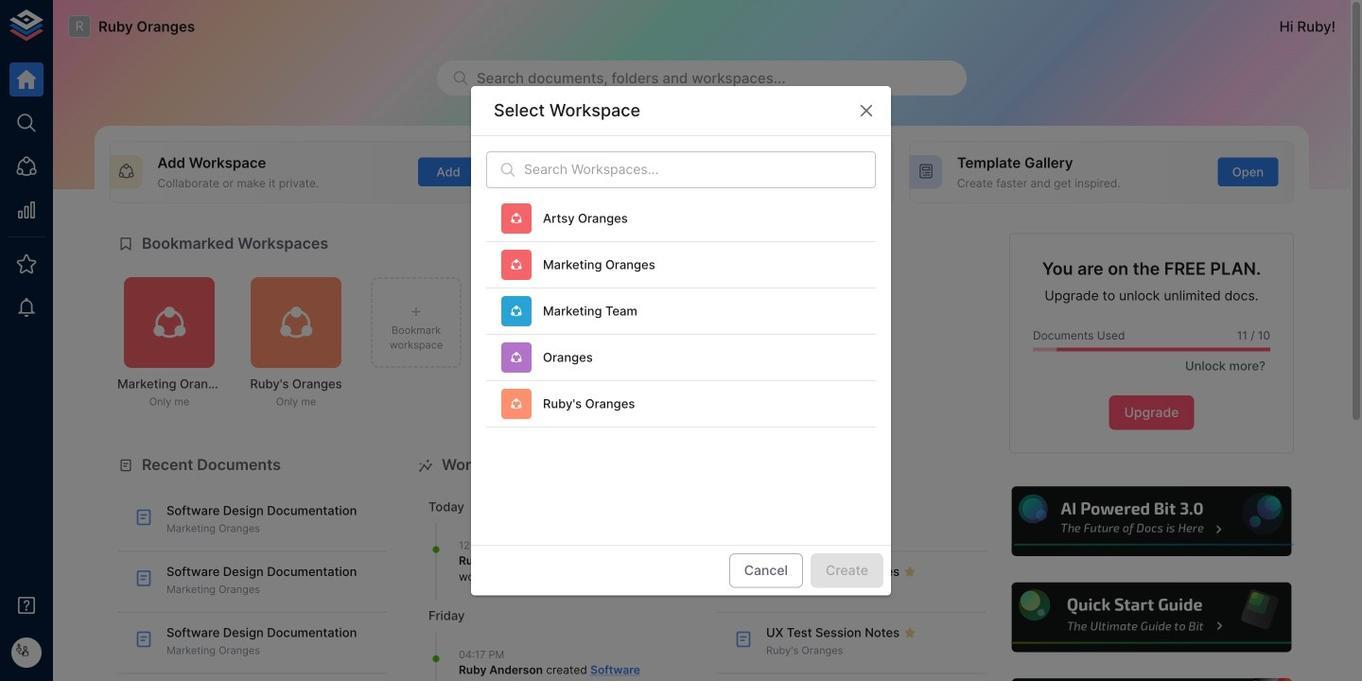 Task type: describe. For each thing, give the bounding box(es) containing it.
3 help image from the top
[[1010, 676, 1295, 681]]

1 help image from the top
[[1010, 484, 1295, 559]]



Task type: vqa. For each thing, say whether or not it's contained in the screenshot.
first help IMAGE from the bottom
yes



Task type: locate. For each thing, give the bounding box(es) containing it.
help image
[[1010, 484, 1295, 559], [1010, 580, 1295, 655], [1010, 676, 1295, 681]]

2 help image from the top
[[1010, 580, 1295, 655]]

Search Workspaces... text field
[[524, 151, 876, 188]]

2 vertical spatial help image
[[1010, 676, 1295, 681]]

1 vertical spatial help image
[[1010, 580, 1295, 655]]

dialog
[[471, 86, 891, 595]]

0 vertical spatial help image
[[1010, 484, 1295, 559]]



